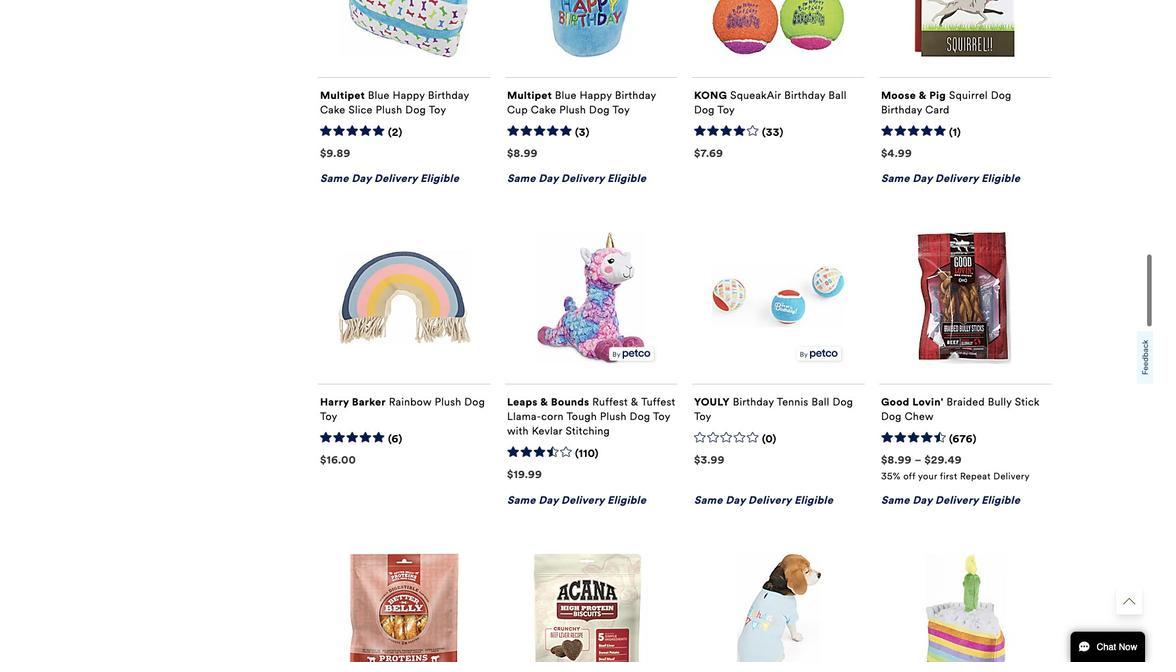 Task type: locate. For each thing, give the bounding box(es) containing it.
happy inside blue happy birthday cup cake plush dog toy
[[580, 89, 612, 101]]

1 cake from the left
[[320, 104, 346, 116]]

blue up the slice
[[368, 89, 390, 101]]

(3)
[[575, 126, 590, 139]]

eligible
[[421, 172, 460, 185], [608, 172, 647, 185], [982, 172, 1021, 185], [608, 494, 647, 507], [795, 494, 834, 507], [982, 494, 1021, 507]]

dog
[[992, 89, 1012, 101], [406, 104, 426, 116], [590, 104, 610, 116], [695, 104, 715, 116], [465, 396, 485, 408], [833, 396, 854, 408], [630, 410, 651, 423], [882, 410, 902, 423]]

birthday tennis ball dog toy
[[695, 396, 854, 423]]

delivery right repeat
[[994, 471, 1030, 482]]

same day delivery eligible for (0)
[[695, 494, 834, 507]]

multipet up the slice
[[320, 89, 365, 101]]

blue
[[368, 89, 390, 101], [555, 89, 577, 101]]

1 vertical spatial $8.99
[[882, 454, 912, 466]]

happy inside blue happy birthday cake slice plush dog toy
[[393, 89, 425, 101]]

0 horizontal spatial happy
[[393, 89, 425, 101]]

dog right squirrel
[[992, 89, 1012, 101]]

delivery for blue happy birthday cup cake plush dog toy
[[562, 172, 605, 185]]

& inside ruffest & tuffest llama-corn tough plush dog toy with kevlar stitching
[[631, 396, 639, 408]]

squeakair birthday ball dog toy
[[695, 89, 847, 116]]

1 horizontal spatial $8.99
[[882, 454, 912, 466]]

2 cake from the left
[[531, 104, 557, 116]]

cake right cup at the left of the page
[[531, 104, 557, 116]]

day
[[352, 172, 372, 185], [539, 172, 559, 185], [913, 172, 933, 185], [539, 494, 559, 507], [726, 494, 746, 507], [913, 494, 933, 507]]

plush up (3)
[[560, 104, 586, 116]]

tennis
[[777, 396, 809, 408]]

0 reviews element
[[763, 433, 777, 447]]

ball inside squeakair birthday ball dog toy
[[829, 89, 847, 101]]

dog down the tuffest
[[630, 410, 651, 423]]

same day delivery eligible
[[320, 172, 460, 185], [507, 172, 647, 185], [882, 172, 1021, 185], [507, 494, 647, 507], [695, 494, 834, 507], [882, 494, 1021, 507]]

good lovin'
[[882, 396, 944, 408]]

multipet
[[320, 89, 365, 101], [507, 89, 552, 101]]

birthday for squirrel dog birthday card
[[882, 104, 923, 116]]

0 horizontal spatial multipet
[[320, 89, 365, 101]]

eligible for (3)
[[608, 172, 647, 185]]

0 vertical spatial $8.99
[[507, 147, 538, 160]]

happy
[[393, 89, 425, 101], [580, 89, 612, 101]]

delivery
[[374, 172, 418, 185], [562, 172, 605, 185], [936, 172, 979, 185], [994, 471, 1030, 482], [562, 494, 605, 507], [749, 494, 792, 507], [936, 494, 979, 507]]

toy
[[429, 104, 447, 116], [613, 104, 630, 116], [718, 104, 735, 116], [320, 410, 338, 423], [653, 410, 671, 423], [695, 410, 712, 423]]

harry barker
[[320, 396, 386, 408]]

tough
[[567, 410, 597, 423]]

birthday
[[428, 89, 469, 101], [615, 89, 657, 101], [785, 89, 826, 101], [882, 104, 923, 116], [733, 396, 775, 408]]

delivery down "1 review" element
[[936, 172, 979, 185]]

delivery for squirrel dog birthday card
[[936, 172, 979, 185]]

same day delivery eligible for (110)
[[507, 494, 647, 507]]

same for $3.99
[[695, 494, 723, 507]]

(0)
[[763, 433, 777, 445]]

$8.99 up 35%
[[882, 454, 912, 466]]

1 horizontal spatial happy
[[580, 89, 612, 101]]

squirrel dog birthday card
[[882, 89, 1012, 116]]

bully
[[988, 396, 1013, 408]]

2 blue from the left
[[555, 89, 577, 101]]

delivery down 2 reviews element
[[374, 172, 418, 185]]

same day delivery eligible for (1)
[[882, 172, 1021, 185]]

happy up (2)
[[393, 89, 425, 101]]

plush
[[376, 104, 403, 116], [560, 104, 586, 116], [435, 396, 462, 408], [600, 410, 627, 423]]

eligible for (0)
[[795, 494, 834, 507]]

delivery down 0 reviews element
[[749, 494, 792, 507]]

birthday inside squirrel dog birthday card
[[882, 104, 923, 116]]

scroll to top image
[[1124, 596, 1136, 608]]

blue inside blue happy birthday cake slice plush dog toy
[[368, 89, 390, 101]]

multipet up cup at the left of the page
[[507, 89, 552, 101]]

$8.99 – $29.49 35% off your first repeat delivery
[[882, 454, 1030, 482]]

&
[[920, 89, 927, 101], [541, 396, 549, 408], [631, 396, 639, 408]]

llama-
[[507, 410, 542, 423]]

1 review element
[[950, 126, 962, 140]]

(33)
[[763, 126, 784, 139]]

2 horizontal spatial &
[[920, 89, 927, 101]]

first
[[941, 471, 958, 482]]

dog inside ruffest & tuffest llama-corn tough plush dog toy with kevlar stitching
[[630, 410, 651, 423]]

plush down ruffest
[[600, 410, 627, 423]]

dog left leaps
[[465, 396, 485, 408]]

birthday for blue happy birthday cake slice plush dog toy
[[428, 89, 469, 101]]

cake
[[320, 104, 346, 116], [531, 104, 557, 116]]

delivery down 3 reviews element
[[562, 172, 605, 185]]

same day delivery eligible down 3 reviews element
[[507, 172, 647, 185]]

card
[[926, 104, 950, 116]]

happy for (2)
[[393, 89, 425, 101]]

2 happy from the left
[[580, 89, 612, 101]]

1 vertical spatial ball
[[812, 396, 830, 408]]

1 horizontal spatial &
[[631, 396, 639, 408]]

1 multipet from the left
[[320, 89, 365, 101]]

& up corn
[[541, 396, 549, 408]]

cake inside blue happy birthday cup cake plush dog toy
[[531, 104, 557, 116]]

same day delivery eligible down "1 review" element
[[882, 172, 1021, 185]]

birthday inside blue happy birthday cake slice plush dog toy
[[428, 89, 469, 101]]

blue up (3)
[[555, 89, 577, 101]]

braided
[[947, 396, 985, 408]]

& for llama-
[[541, 396, 549, 408]]

same for $9.89
[[320, 172, 349, 185]]

0 horizontal spatial cake
[[320, 104, 346, 116]]

dog right tennis
[[833, 396, 854, 408]]

0 horizontal spatial blue
[[368, 89, 390, 101]]

2 multipet from the left
[[507, 89, 552, 101]]

delivery down 110 reviews element
[[562, 494, 605, 507]]

1 horizontal spatial cake
[[531, 104, 557, 116]]

0 horizontal spatial $8.99
[[507, 147, 538, 160]]

moose
[[882, 89, 917, 101]]

eligible for (1)
[[982, 172, 1021, 185]]

ball
[[829, 89, 847, 101], [812, 396, 830, 408]]

& left the tuffest
[[631, 396, 639, 408]]

moose & pig
[[882, 89, 947, 101]]

& left pig
[[920, 89, 927, 101]]

delivery down first
[[936, 494, 979, 507]]

same day delivery eligible down 110 reviews element
[[507, 494, 647, 507]]

ruffest & tuffest llama-corn tough plush dog toy with kevlar stitching
[[507, 396, 676, 438]]

2 reviews element
[[388, 126, 403, 140]]

dog up (3)
[[590, 104, 610, 116]]

cake left the slice
[[320, 104, 346, 116]]

plush right 'rainbow'
[[435, 396, 462, 408]]

from $8.99 up to $29.49 element
[[882, 454, 963, 466]]

blue happy birthday cake slice plush dog toy
[[320, 89, 469, 116]]

day for $19.99
[[539, 494, 559, 507]]

1 blue from the left
[[368, 89, 390, 101]]

leaps & bounds
[[507, 396, 590, 408]]

multipet for cup
[[507, 89, 552, 101]]

$8.99 down cup at the left of the page
[[507, 147, 538, 160]]

$8.99 inside "$8.99 – $29.49 35% off your first repeat delivery"
[[882, 454, 912, 466]]

plush up (2)
[[376, 104, 403, 116]]

1 happy from the left
[[393, 89, 425, 101]]

dog right the slice
[[406, 104, 426, 116]]

birthday inside "birthday tennis ball dog toy"
[[733, 396, 775, 408]]

1 horizontal spatial blue
[[555, 89, 577, 101]]

same day delivery eligible down 0 reviews element
[[695, 494, 834, 507]]

off
[[904, 471, 916, 482]]

same day delivery eligible down 2 reviews element
[[320, 172, 460, 185]]

happy for (3)
[[580, 89, 612, 101]]

day for $4.99
[[913, 172, 933, 185]]

dog inside rainbow plush dog toy
[[465, 396, 485, 408]]

0 horizontal spatial &
[[541, 396, 549, 408]]

cup
[[507, 104, 528, 116]]

6 reviews element
[[388, 433, 403, 447]]

kevlar
[[532, 425, 563, 438]]

ball left moose at the right of the page
[[829, 89, 847, 101]]

same
[[320, 172, 349, 185], [507, 172, 536, 185], [882, 172, 910, 185], [507, 494, 536, 507], [695, 494, 723, 507], [882, 494, 910, 507]]

squeakair
[[731, 89, 782, 101]]

ball right tennis
[[812, 396, 830, 408]]

dog inside "birthday tennis ball dog toy"
[[833, 396, 854, 408]]

dog down good
[[882, 410, 902, 423]]

birthday inside blue happy birthday cup cake plush dog toy
[[615, 89, 657, 101]]

0 vertical spatial ball
[[829, 89, 847, 101]]

$8.99
[[507, 147, 538, 160], [882, 454, 912, 466]]

110 reviews element
[[575, 447, 599, 461]]

rainbow plush dog toy
[[320, 396, 485, 423]]

harry
[[320, 396, 349, 408]]

blue inside blue happy birthday cup cake plush dog toy
[[555, 89, 577, 101]]

ball inside "birthday tennis ball dog toy"
[[812, 396, 830, 408]]

$4.99
[[882, 147, 913, 160]]

dog down kong
[[695, 104, 715, 116]]

happy up (3)
[[580, 89, 612, 101]]

1 horizontal spatial multipet
[[507, 89, 552, 101]]

(1)
[[950, 126, 962, 139]]

ball for birthday
[[829, 89, 847, 101]]

33 reviews element
[[763, 126, 784, 140]]

repeat
[[961, 471, 991, 482]]



Task type: vqa. For each thing, say whether or not it's contained in the screenshot.
Book A Training Class
no



Task type: describe. For each thing, give the bounding box(es) containing it.
$19.99
[[507, 468, 542, 481]]

styled arrow button link
[[1117, 589, 1143, 615]]

with
[[507, 425, 529, 438]]

$29.49
[[925, 454, 963, 466]]

blue happy birthday cup cake plush dog toy
[[507, 89, 657, 116]]

blue for slice
[[368, 89, 390, 101]]

plush inside ruffest & tuffest llama-corn tough plush dog toy with kevlar stitching
[[600, 410, 627, 423]]

barker
[[352, 396, 386, 408]]

kong
[[695, 89, 728, 101]]

chew
[[905, 410, 934, 423]]

$9.89
[[320, 147, 351, 160]]

stitching
[[566, 425, 610, 438]]

dog inside blue happy birthday cup cake plush dog toy
[[590, 104, 610, 116]]

day for $3.99
[[726, 494, 746, 507]]

eligible for (2)
[[421, 172, 460, 185]]

plush inside blue happy birthday cup cake plush dog toy
[[560, 104, 586, 116]]

toy inside "birthday tennis ball dog toy"
[[695, 410, 712, 423]]

braided bully stick dog chew
[[882, 396, 1040, 423]]

delivery for ruffest & tuffest llama-corn tough plush dog toy with kevlar stitching
[[562, 494, 605, 507]]

toy inside blue happy birthday cup cake plush dog toy
[[613, 104, 630, 116]]

squirrel
[[950, 89, 989, 101]]

(110)
[[575, 447, 599, 460]]

toy inside squeakair birthday ball dog toy
[[718, 104, 735, 116]]

toy inside blue happy birthday cake slice plush dog toy
[[429, 104, 447, 116]]

(2)
[[388, 126, 403, 139]]

multipet for cake
[[320, 89, 365, 101]]

dog inside squeakair birthday ball dog toy
[[695, 104, 715, 116]]

leaps
[[507, 396, 538, 408]]

ball for tennis
[[812, 396, 830, 408]]

eligible for (110)
[[608, 494, 647, 507]]

$16.00
[[320, 454, 356, 466]]

plush inside rainbow plush dog toy
[[435, 396, 462, 408]]

dog inside blue happy birthday cake slice plush dog toy
[[406, 104, 426, 116]]

same for $8.99
[[507, 172, 536, 185]]

delivery for birthday tennis ball dog toy
[[749, 494, 792, 507]]

same for $19.99
[[507, 494, 536, 507]]

rainbow
[[389, 396, 432, 408]]

$7.69
[[695, 147, 724, 160]]

–
[[915, 454, 922, 466]]

(6)
[[388, 433, 403, 445]]

676 reviews element
[[950, 433, 977, 447]]

3 reviews element
[[575, 126, 590, 140]]

same for $4.99
[[882, 172, 910, 185]]

blue for cake
[[555, 89, 577, 101]]

lovin'
[[913, 396, 944, 408]]

corn
[[542, 410, 564, 423]]

same day delivery eligible for (2)
[[320, 172, 460, 185]]

day for $9.89
[[352, 172, 372, 185]]

your
[[919, 471, 938, 482]]

toy inside ruffest & tuffest llama-corn tough plush dog toy with kevlar stitching
[[653, 410, 671, 423]]

plush inside blue happy birthday cake slice plush dog toy
[[376, 104, 403, 116]]

birthday for blue happy birthday cup cake plush dog toy
[[615, 89, 657, 101]]

bounds
[[551, 396, 590, 408]]

dog inside squirrel dog birthday card
[[992, 89, 1012, 101]]

good
[[882, 396, 910, 408]]

35%
[[882, 471, 901, 482]]

same day delivery eligible down first
[[882, 494, 1021, 507]]

$8.99 for $8.99
[[507, 147, 538, 160]]

stick
[[1016, 396, 1040, 408]]

toy inside rainbow plush dog toy
[[320, 410, 338, 423]]

& for card
[[920, 89, 927, 101]]

youly
[[695, 396, 730, 408]]

delivery inside "$8.99 – $29.49 35% off your first repeat delivery"
[[994, 471, 1030, 482]]

$3.99
[[695, 454, 725, 466]]

$8.99 for $8.99 – $29.49 35% off your first repeat delivery
[[882, 454, 912, 466]]

pig
[[930, 89, 947, 101]]

day for $8.99
[[539, 172, 559, 185]]

same day delivery eligible for (3)
[[507, 172, 647, 185]]

ruffest
[[593, 396, 628, 408]]

dog inside braided bully stick dog chew
[[882, 410, 902, 423]]

(676)
[[950, 433, 977, 445]]

cake inside blue happy birthday cake slice plush dog toy
[[320, 104, 346, 116]]

birthday inside squeakair birthday ball dog toy
[[785, 89, 826, 101]]

tuffest
[[642, 396, 676, 408]]

delivery for blue happy birthday cake slice plush dog toy
[[374, 172, 418, 185]]

slice
[[349, 104, 373, 116]]



